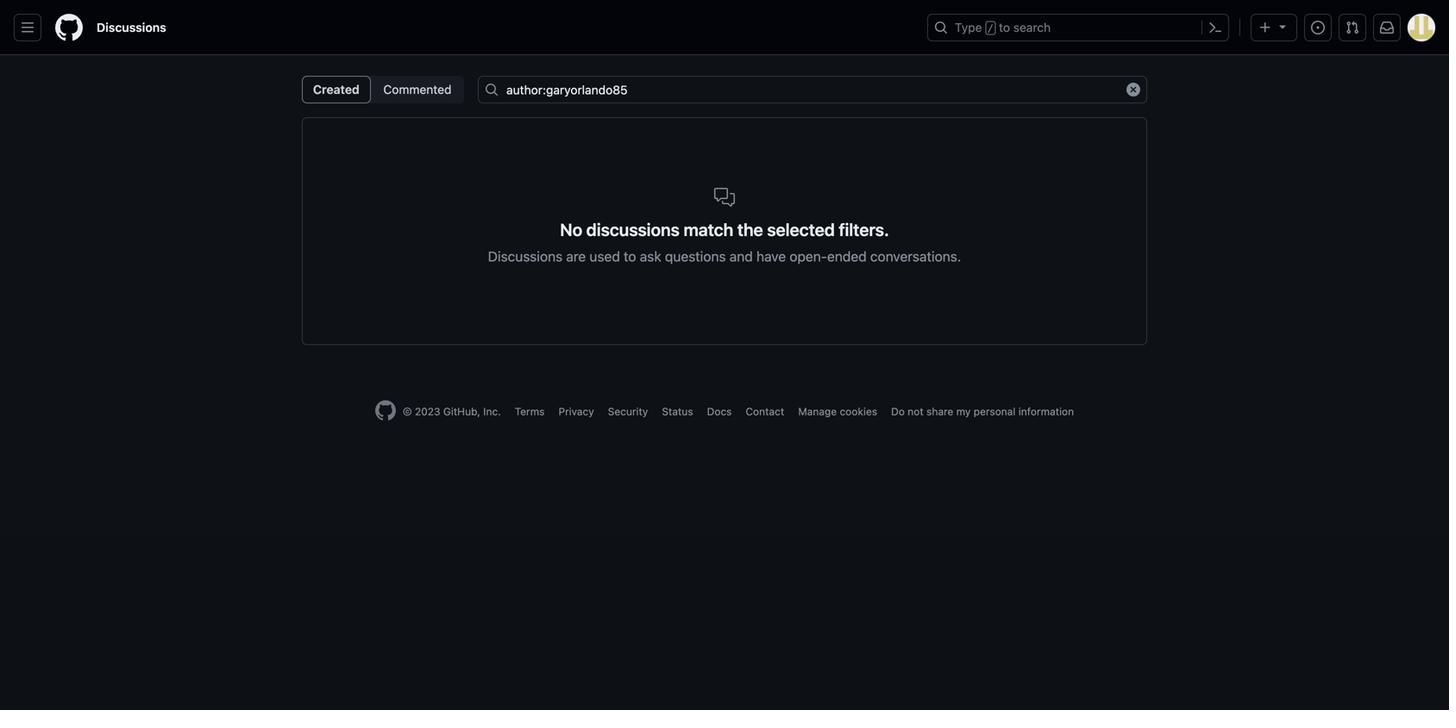 Task type: describe. For each thing, give the bounding box(es) containing it.
docs
[[707, 406, 732, 418]]

docs link
[[707, 406, 732, 418]]

© 2023 github, inc.
[[403, 406, 501, 418]]

manage
[[798, 406, 837, 418]]

security
[[608, 406, 648, 418]]

personal
[[974, 406, 1016, 418]]

are
[[566, 248, 586, 265]]

created
[[313, 82, 359, 97]]

to inside no discussions match the selected filters. discussions are used to ask questions and have open-ended conversations.
[[624, 248, 636, 265]]

ended
[[827, 248, 867, 265]]

conversations.
[[870, 248, 961, 265]]

do not share my personal information button
[[891, 404, 1074, 420]]

issue opened image
[[1311, 21, 1325, 35]]

used
[[589, 248, 620, 265]]

open-
[[790, 248, 827, 265]]

inc.
[[483, 406, 501, 418]]

0 vertical spatial homepage image
[[55, 14, 83, 41]]

do
[[891, 406, 905, 418]]

contact link
[[746, 406, 784, 418]]

clear image
[[1126, 83, 1140, 97]]

ask
[[640, 248, 661, 265]]

/
[[987, 22, 994, 35]]

do not share my personal information
[[891, 406, 1074, 418]]

privacy
[[558, 406, 594, 418]]

type
[[955, 20, 982, 35]]

status
[[662, 406, 693, 418]]

share
[[926, 406, 953, 418]]

Discussions search field
[[478, 76, 1147, 104]]

selected
[[767, 220, 835, 240]]

not
[[908, 406, 924, 418]]

terms
[[515, 406, 545, 418]]

discussions inside no discussions match the selected filters. discussions are used to ask questions and have open-ended conversations.
[[488, 248, 563, 265]]

github,
[[443, 406, 480, 418]]

manage cookies
[[798, 406, 877, 418]]

1 horizontal spatial to
[[999, 20, 1010, 35]]

the
[[737, 220, 763, 240]]

and
[[729, 248, 753, 265]]

cookies
[[840, 406, 877, 418]]



Task type: locate. For each thing, give the bounding box(es) containing it.
to right /
[[999, 20, 1010, 35]]

list containing created
[[302, 76, 464, 104]]

©
[[403, 406, 412, 418]]

information
[[1018, 406, 1074, 418]]

1 vertical spatial to
[[624, 248, 636, 265]]

plus image
[[1258, 21, 1272, 34]]

notifications image
[[1380, 21, 1394, 35]]

1 horizontal spatial discussions
[[488, 248, 563, 265]]

Search all discussions text field
[[478, 76, 1147, 104]]

1 vertical spatial discussions
[[488, 248, 563, 265]]

0 vertical spatial discussions
[[97, 20, 166, 35]]

0 horizontal spatial homepage image
[[55, 14, 83, 41]]

created link
[[306, 80, 366, 99]]

commented
[[383, 82, 452, 97]]

contact
[[746, 406, 784, 418]]

no discussions match the selected filters. discussions are used to ask questions and have open-ended conversations.
[[488, 220, 961, 265]]

status link
[[662, 406, 693, 418]]

command palette image
[[1208, 21, 1222, 35]]

comment discussion image
[[714, 187, 735, 208]]

search image
[[485, 83, 499, 97]]

2023
[[415, 406, 440, 418]]

privacy link
[[558, 406, 594, 418]]

filters.
[[839, 220, 889, 240]]

type / to search
[[955, 20, 1051, 35]]

no
[[560, 220, 582, 240]]

discussions
[[97, 20, 166, 35], [488, 248, 563, 265]]

questions
[[665, 248, 726, 265]]

match
[[683, 220, 733, 240]]

commented link
[[375, 80, 460, 99]]

triangle down image
[[1276, 19, 1289, 33]]

security link
[[608, 406, 648, 418]]

0 vertical spatial to
[[999, 20, 1010, 35]]

to left ask
[[624, 248, 636, 265]]

0 horizontal spatial to
[[624, 248, 636, 265]]

manage cookies button
[[798, 404, 877, 420]]

git pull request image
[[1346, 21, 1359, 35]]

discussions
[[586, 220, 680, 240]]

to
[[999, 20, 1010, 35], [624, 248, 636, 265]]

terms link
[[515, 406, 545, 418]]

list
[[302, 76, 464, 104]]

1 horizontal spatial homepage image
[[375, 401, 396, 421]]

homepage image
[[55, 14, 83, 41], [375, 401, 396, 421]]

my
[[956, 406, 971, 418]]

1 vertical spatial homepage image
[[375, 401, 396, 421]]

search
[[1013, 20, 1051, 35]]

0 horizontal spatial discussions
[[97, 20, 166, 35]]

have
[[756, 248, 786, 265]]



Task type: vqa. For each thing, say whether or not it's contained in the screenshot.
COMMENT DISCUSSION image
yes



